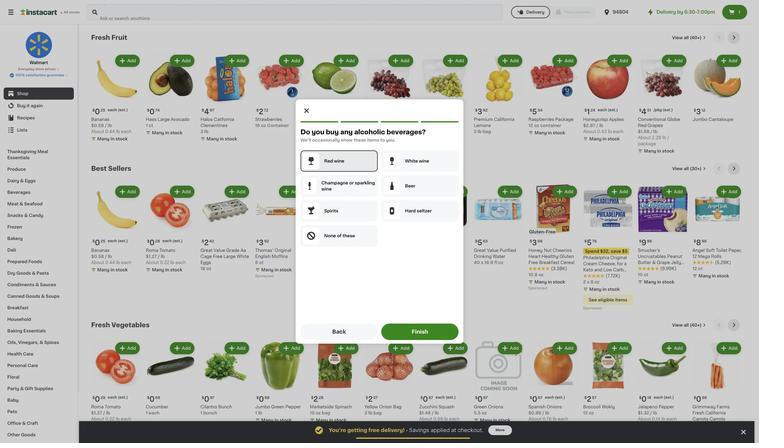 Task type: vqa. For each thing, say whether or not it's contained in the screenshot.


Task type: locate. For each thing, give the bounding box(es) containing it.
$1.98 for grapes
[[419, 129, 431, 134]]

grapes inside sun harvest seedless red grapes $2.18 / lb about 2.4 lb / package
[[374, 123, 390, 128]]

1 horizontal spatial eggs
[[201, 260, 211, 265]]

delivery inside "link"
[[657, 10, 676, 14]]

bag inside premium california lemons 2 lb bag
[[483, 129, 491, 134]]

2 all from the top
[[684, 167, 689, 171]]

& inside "link"
[[32, 271, 36, 275]]

/ down $ 0 25
[[105, 123, 107, 128]]

bananas down $ 0 25
[[91, 117, 110, 122]]

value up water
[[487, 248, 499, 253]]

fresh left vegetables
[[91, 322, 110, 328]]

1 value from the left
[[214, 248, 225, 253]]

meat & seafood link
[[4, 198, 74, 210]]

sponsored badge image
[[255, 275, 274, 278], [529, 287, 547, 290], [583, 307, 602, 310]]

22
[[368, 239, 377, 246]]

great value grade aa cage free large white eggs 18 oz
[[201, 248, 249, 271]]

ct inside thomas' original english muffins 6 ct
[[259, 260, 264, 265]]

$1.27 for roma tomato $1.27 / lb about 0.22 lb each
[[146, 254, 157, 259]]

aa
[[241, 248, 246, 253]]

essentials down thanksgiving
[[7, 156, 30, 160]]

view for 0
[[672, 323, 683, 327]]

$1.98 for red
[[638, 129, 650, 134]]

$ 2 57 for yellow
[[366, 396, 378, 403]]

0 horizontal spatial tomato
[[105, 405, 121, 409]]

items right eligible
[[615, 298, 628, 302]]

2 up yellow
[[368, 396, 373, 403]]

0.22 for roma tomato $1.27 / lb about 0.22 lb each
[[160, 260, 169, 265]]

2 $ 2 57 from the left
[[366, 396, 378, 403]]

$0.28 each (estimated) element up roma tomato $1.27 / lb about 0.22 lb each many in stock
[[91, 393, 141, 404]]

2 grapes from the left
[[374, 123, 390, 128]]

$1.98 down "$4.81 per package (estimated)" element
[[419, 129, 431, 134]]

0.22 for roma tomato $1.27 / lb about 0.22 lb each many in stock
[[105, 417, 115, 421]]

1 vertical spatial essentials
[[23, 329, 46, 333]]

eggs down cage
[[201, 260, 211, 265]]

english
[[255, 254, 271, 259]]

bag down marketside
[[322, 411, 330, 415]]

0 vertical spatial view all (40+) button
[[670, 32, 709, 44]]

1 horizontal spatial carrots
[[710, 417, 726, 421]]

bag inside yellow onion bag 3 lb bag
[[393, 405, 402, 409]]

carrots down farms
[[710, 417, 726, 421]]

(est.) inside $ 0 25 each (est.)
[[118, 239, 128, 243]]

sun
[[365, 117, 373, 122]]

each (est.) inside the $0.28 each (estimated) element
[[108, 396, 128, 399]]

3 inside "halos california clementines 3 lb"
[[201, 129, 203, 134]]

do you buy any alcoholic beverages? we'll occasionally show these items to you.
[[301, 129, 426, 142]]

savings
[[409, 428, 429, 433]]

red down conventional
[[638, 123, 647, 128]]

x inside great value purified drinking water 40 x 16.9 fl oz
[[481, 260, 484, 265]]

package inside sun harvest seedless red grapes $2.18 / lb about 2.4 lb / package
[[394, 136, 413, 140]]

lists link
[[4, 124, 74, 136]]

pepper down the $0.18 each (estimated) element
[[659, 405, 674, 409]]

green inside green seedless grapes bag $1.98 / lb about 2.43 lb / package
[[419, 117, 432, 122]]

ct down 'hass'
[[149, 123, 153, 128]]

many down 0.43
[[589, 137, 602, 141]]

tomato down $ 0 28 in the left of the page
[[105, 405, 121, 409]]

$ inside $ 0 28 each (est.)
[[147, 239, 149, 243]]

bag inside yellow onion bag 3 lb bag
[[374, 411, 382, 415]]

other goods
[[7, 433, 36, 437]]

each (est.) right $ 0 25
[[108, 108, 128, 112]]

goods for other
[[21, 433, 36, 437]]

0 horizontal spatial free
[[213, 254, 222, 259]]

all inside popup button
[[684, 167, 689, 171]]

candy
[[29, 213, 43, 218]]

delivery for delivery
[[526, 10, 545, 14]]

bag
[[436, 123, 444, 128], [393, 405, 402, 409]]

wine
[[334, 159, 344, 163], [419, 159, 429, 163], [322, 187, 332, 191]]

0 vertical spatial roma
[[146, 248, 158, 253]]

fresh inside grimmway farms fresh california carrots carrots 1 lb bag
[[693, 411, 705, 415]]

1 horizontal spatial seedless
[[434, 117, 453, 122]]

each (est.) up 'apples'
[[598, 108, 618, 112]]

$0.58 for each (est.)
[[91, 254, 104, 259]]

pets
[[7, 410, 17, 414]]

view all (40+) for 3
[[672, 36, 702, 40]]

$1.27 inside roma tomato $1.27 / lb about 0.22 lb each
[[146, 254, 157, 259]]

2 horizontal spatial wine
[[419, 159, 429, 163]]

oz down marketside
[[316, 411, 321, 415]]

0 horizontal spatial 42
[[209, 239, 214, 243]]

product group
[[91, 53, 141, 143], [146, 53, 196, 137], [201, 53, 250, 143], [255, 53, 305, 129], [310, 53, 360, 137], [365, 53, 414, 149], [419, 53, 469, 155], [474, 53, 524, 135], [529, 53, 578, 137], [583, 53, 633, 143], [638, 53, 688, 155], [693, 53, 743, 122], [91, 184, 141, 274], [146, 184, 196, 274], [201, 184, 250, 272], [255, 184, 305, 280], [310, 184, 360, 306], [365, 184, 414, 280], [419, 184, 469, 274], [474, 184, 524, 266], [529, 184, 578, 292], [583, 184, 633, 312], [638, 184, 688, 286], [693, 184, 743, 280], [91, 341, 141, 431], [146, 341, 196, 416], [201, 341, 250, 416], [255, 341, 305, 425], [310, 341, 360, 425], [365, 341, 414, 416], [419, 341, 469, 431], [474, 341, 524, 425], [529, 341, 578, 431], [583, 341, 633, 416], [638, 341, 688, 431], [693, 341, 743, 437]]

many in stock down 0.43
[[589, 137, 620, 141]]

great up cage
[[201, 248, 213, 253]]

0 vertical spatial white
[[405, 159, 418, 163]]

onions for spanish
[[547, 405, 562, 409]]

2 view all (40+) button from the top
[[670, 319, 709, 331]]

0 vertical spatial all
[[684, 36, 689, 40]]

many down the 0.59
[[425, 424, 438, 428]]

many down "english"
[[261, 268, 274, 272]]

24
[[591, 108, 595, 112]]

seedless
[[434, 117, 453, 122], [392, 117, 411, 122]]

1 horizontal spatial package
[[419, 142, 438, 146]]

0.44 for 0
[[105, 129, 115, 134]]

0 vertical spatial tomato
[[159, 248, 175, 253]]

1 $1.98 from the left
[[419, 129, 431, 134]]

bag
[[483, 129, 491, 134], [322, 411, 330, 415], [374, 411, 382, 415], [701, 423, 709, 427]]

bananas $0.58 / lb about 0.44 lb each for each (est.)
[[91, 248, 132, 265]]

you're
[[329, 428, 346, 433]]

free inside great value grade aa cage free large white eggs 18 oz
[[213, 254, 222, 259]]

0 horizontal spatial items
[[367, 138, 379, 142]]

many in stock
[[152, 131, 182, 135], [316, 131, 347, 135], [535, 131, 565, 135], [97, 137, 128, 141], [589, 137, 620, 141], [207, 137, 237, 141], [371, 143, 401, 147], [425, 149, 456, 153], [644, 149, 675, 153], [97, 268, 128, 272], [261, 268, 292, 272], [152, 268, 182, 272], [699, 274, 729, 278], [535, 280, 565, 284], [644, 280, 675, 284], [589, 287, 620, 291], [261, 418, 292, 422], [316, 418, 347, 422], [480, 418, 511, 422], [425, 424, 456, 428]]

1 vertical spatial large
[[224, 254, 236, 259]]

free up the nut
[[546, 230, 556, 234]]

lemons
[[474, 123, 491, 128]]

each (est.) inside $0.87 each (estimated) element
[[436, 396, 456, 399]]

package down 2.43
[[419, 142, 438, 146]]

2 $0.25 each (estimated) element from the top
[[91, 237, 141, 247]]

seedless down "$4.81 per package (estimated)" element
[[434, 117, 453, 122]]

/
[[105, 123, 107, 128], [596, 123, 598, 128], [432, 129, 434, 134], [377, 129, 379, 134], [651, 129, 653, 134], [449, 136, 451, 140], [391, 136, 393, 140], [668, 136, 669, 140], [105, 254, 107, 259], [158, 254, 160, 259], [103, 411, 105, 415], [432, 411, 434, 415], [543, 411, 544, 415], [650, 411, 652, 415]]

package for about 2.43 lb / package
[[419, 142, 438, 146]]

1 horizontal spatial 57
[[592, 396, 597, 400]]

1 25 from the top
[[101, 108, 105, 112]]

fresh down grimmway
[[693, 411, 705, 415]]

2 horizontal spatial red
[[638, 123, 647, 128]]

0 vertical spatial bananas
[[91, 117, 110, 122]]

2 vertical spatial view
[[672, 323, 683, 327]]

/ down the zucchini
[[432, 411, 434, 415]]

2 x 8 oz
[[583, 280, 600, 284]]

18 right 22
[[378, 239, 382, 243]]

$ 0 68 for cucumber
[[147, 396, 160, 403]]

1 vertical spatial $0.58
[[91, 254, 104, 259]]

$ inside the '$ 9 96'
[[639, 239, 642, 243]]

2 $ 0 68 from the left
[[147, 396, 160, 403]]

carrots down grimmway
[[693, 417, 709, 421]]

2.43
[[433, 136, 443, 140]]

onions inside 'spanish onions $0.88 / lb about 0.76 lb each many in stock'
[[547, 405, 562, 409]]

1 bananas $0.58 / lb about 0.44 lb each from the top
[[91, 117, 132, 134]]

purified
[[500, 248, 516, 253]]

1 horizontal spatial $1.98
[[638, 129, 650, 134]]

3 all from the top
[[684, 323, 689, 327]]

1 vertical spatial jumbo
[[255, 405, 270, 409]]

1 horizontal spatial items
[[615, 298, 628, 302]]

2 vertical spatial all
[[684, 323, 689, 327]]

2 seedless from the left
[[392, 117, 411, 122]]

0 horizontal spatial california
[[214, 117, 234, 122]]

None search field
[[87, 4, 503, 21]]

gluten
[[560, 254, 574, 259]]

lb inside grimmway farms fresh california carrots carrots 1 lb bag
[[696, 423, 700, 427]]

$ 0 68 up cucumber
[[147, 396, 160, 403]]

stock inside roma tomato $1.27 / lb about 0.22 lb each many in stock
[[116, 424, 128, 428]]

0 vertical spatial free
[[546, 230, 556, 234]]

/ inside roma tomato $1.27 / lb about 0.22 lb each many in stock
[[103, 411, 105, 415]]

1 horizontal spatial jumbo
[[693, 117, 708, 122]]

product group containing 22
[[365, 184, 414, 280]]

roma down $ 0 28 in the left of the page
[[91, 405, 104, 409]]

68 for cucumber
[[155, 396, 160, 400]]

/ down $ 0 28 each (est.)
[[158, 254, 160, 259]]

1 horizontal spatial large
[[224, 254, 236, 259]]

0 horizontal spatial 28
[[101, 396, 105, 400]]

view for 8
[[672, 167, 683, 171]]

1 57 from the left
[[592, 396, 597, 400]]

roma down $ 0 28 each (est.)
[[146, 248, 158, 253]]

22 18
[[368, 239, 382, 246]]

office & craft link
[[4, 418, 74, 429]]

squash
[[439, 405, 455, 409]]

2 $0.58 from the top
[[91, 254, 104, 259]]

0 vertical spatial eggs
[[25, 179, 36, 183]]

each inside $ 0 25 each (est.)
[[108, 239, 117, 243]]

12 inside $ 3 12
[[702, 108, 706, 112]]

wine for red wine
[[334, 159, 344, 163]]

0 vertical spatial 0.22
[[160, 260, 169, 265]]

bag down yellow
[[374, 411, 382, 415]]

0 vertical spatial $1.27
[[146, 254, 157, 259]]

x down 'lifestyle'
[[587, 280, 590, 284]]

1 (40+) from the top
[[690, 36, 702, 40]]

/ inside jalapeno pepper $1.32 / lb about 0.14 lb each many in stock
[[650, 411, 652, 415]]

/pkg (est.)
[[654, 108, 673, 112]]

$ 0 97 up the cilantro in the left of the page
[[202, 396, 214, 403]]

about inside 'conventional globe red grapes $1.98 / lb about 2.28 lb / package'
[[638, 136, 651, 140]]

(est.) inside "$ 0 18 each (est.)"
[[664, 396, 674, 399]]

household link
[[4, 314, 74, 325]]

$5.72 element
[[419, 237, 469, 247]]

stock
[[170, 131, 182, 135], [334, 131, 347, 135], [553, 131, 565, 135], [116, 137, 128, 141], [608, 137, 620, 141], [225, 137, 237, 141], [389, 143, 401, 147], [444, 149, 456, 153], [662, 149, 675, 153], [116, 268, 128, 272], [280, 268, 292, 272], [170, 268, 182, 272], [717, 274, 729, 278], [553, 280, 565, 284], [662, 280, 675, 284], [608, 287, 620, 291], [280, 418, 292, 422], [334, 418, 347, 422], [498, 418, 511, 422], [116, 424, 128, 428], [444, 424, 456, 428], [553, 424, 565, 428], [662, 424, 675, 428]]

1 vertical spatial 10
[[310, 411, 315, 415]]

main content
[[79, 24, 755, 443]]

0 horizontal spatial 57
[[373, 396, 378, 400]]

spend
[[585, 249, 599, 253]]

1 horizontal spatial x
[[587, 280, 590, 284]]

$ 0 97 for green onions
[[475, 396, 488, 403]]

$5
[[622, 249, 628, 253]]

2 vertical spatial item carousel region
[[91, 319, 743, 439]]

1 pepper from the left
[[286, 405, 301, 409]]

2 for marketside spinach
[[314, 396, 318, 403]]

$0.87 each (estimated) element
[[419, 393, 469, 404]]

12 for wokly
[[583, 411, 588, 415]]

about
[[91, 129, 104, 134], [583, 129, 596, 134], [419, 136, 432, 140], [365, 136, 378, 140], [638, 136, 651, 140], [91, 260, 104, 265], [146, 260, 159, 265], [91, 417, 104, 421], [419, 417, 432, 421], [529, 417, 542, 421], [638, 417, 651, 421]]

honey
[[529, 248, 543, 253]]

1 all from the top
[[684, 36, 689, 40]]

57 up yellow
[[373, 396, 378, 400]]

0 vertical spatial $0.28 each (estimated) element
[[146, 237, 196, 247]]

each (est.) up squash
[[436, 396, 456, 399]]

oz down cage
[[206, 267, 211, 271]]

ground,
[[446, 248, 464, 253]]

goods for canned
[[26, 294, 40, 298]]

1 vertical spatial 18
[[201, 267, 205, 271]]

1 $ 0 97 from the left
[[202, 396, 214, 403]]

76
[[592, 239, 597, 243]]

roma for roma tomato $1.27 / lb about 0.22 lb each many in stock
[[91, 405, 104, 409]]

0 horizontal spatial original
[[275, 248, 291, 253]]

$ 0 18 each (est.)
[[639, 396, 674, 403]]

$0.58
[[91, 123, 104, 128], [91, 254, 104, 259]]

jumbo for jumbo cantaloupe
[[693, 117, 708, 122]]

finish
[[412, 329, 428, 334]]

1 vertical spatial sponsored badge image
[[529, 287, 547, 290]]

1 view all (40+) button from the top
[[670, 32, 709, 44]]

18 down cage
[[201, 267, 205, 271]]

cream
[[583, 262, 598, 266]]

1 horizontal spatial red
[[365, 123, 373, 128]]

1 horizontal spatial pepper
[[659, 405, 674, 409]]

green for green seedless grapes bag $1.98 / lb about 2.43 lb / package
[[419, 117, 432, 122]]

beef chuck, ground, 80%/20% button
[[419, 184, 469, 274]]

about inside roma tomato $1.27 / lb about 0.22 lb each
[[146, 260, 159, 265]]

57 for broccoli
[[592, 396, 597, 400]]

item carousel region
[[91, 32, 743, 158], [91, 163, 743, 314], [91, 319, 743, 439]]

3 grapes from the left
[[648, 123, 663, 128]]

8 left 86
[[696, 239, 701, 246]]

0.44
[[105, 129, 115, 134], [105, 260, 115, 265]]

0 vertical spatial original
[[275, 248, 291, 253]]

5
[[532, 108, 537, 115], [587, 239, 592, 246], [478, 239, 482, 246]]

3 up premium
[[478, 108, 482, 115]]

1 4 from the left
[[204, 108, 209, 115]]

by
[[677, 10, 683, 14]]

free inside honey nut cheerios heart healthy gluten free breakfast cereal
[[529, 260, 538, 265]]

each inside zucchini squash $1.48 / lb about 0.59 lb each
[[449, 417, 460, 421]]

/ up 0.76
[[543, 411, 544, 415]]

0 vertical spatial (40+)
[[690, 36, 702, 40]]

roma
[[146, 248, 158, 253], [91, 405, 104, 409]]

1 vertical spatial breakfast
[[7, 306, 28, 310]]

94804 button
[[603, 4, 640, 21]]

about down $1.32
[[638, 417, 651, 421]]

grapes down conventional
[[648, 123, 663, 128]]

roma tomato $1.27 / lb about 0.22 lb each many in stock
[[91, 405, 131, 428]]

these
[[354, 138, 366, 142], [343, 234, 355, 238]]

/ up 2.28
[[651, 129, 653, 134]]

grapes inside 'conventional globe red grapes $1.98 / lb about 2.28 lb / package'
[[648, 123, 663, 128]]

white inside great value grade aa cage free large white eggs 18 oz
[[237, 254, 249, 259]]

roma inside roma tomato $1.27 / lb about 0.22 lb each
[[146, 248, 158, 253]]

0 vertical spatial fresh
[[91, 34, 110, 41]]

28 for 2
[[319, 396, 324, 400]]

0 horizontal spatial $0.28 each (estimated) element
[[91, 393, 141, 404]]

1 view all (40+) from the top
[[672, 36, 702, 40]]

nut
[[544, 248, 552, 253]]

1 vertical spatial bag
[[393, 405, 402, 409]]

bag down lemons
[[483, 129, 491, 134]]

2 great from the left
[[474, 248, 486, 253]]

12 inside broccoli wokly 12 oz
[[583, 411, 588, 415]]

2 view from the top
[[672, 167, 683, 171]]

0 vertical spatial 10
[[638, 273, 643, 277]]

(est.) inside $0.87 each (estimated) element
[[446, 396, 456, 399]]

$0.58 down $ 0 25 each (est.)
[[91, 254, 104, 259]]

wokly
[[602, 405, 615, 409]]

1 view from the top
[[672, 36, 683, 40]]

pasta
[[37, 271, 49, 275]]

1 bananas from the top
[[91, 117, 110, 122]]

oz right 16
[[261, 123, 266, 128]]

see eligible items
[[589, 298, 628, 302]]

tomato inside roma tomato $1.27 / lb about 0.22 lb each
[[159, 248, 175, 253]]

42 right "lime"
[[321, 117, 327, 122]]

$ inside $ 0 28
[[92, 396, 95, 400]]

0 vertical spatial goods
[[16, 271, 31, 275]]

1 horizontal spatial 10
[[638, 273, 643, 277]]

1 horizontal spatial $ 2 57
[[585, 396, 597, 403]]

$0.58 for 0
[[91, 123, 104, 128]]

2 4 from the left
[[642, 108, 647, 115]]

grapes up 2.43
[[419, 123, 435, 128]]

$0.25 each (estimated) element for 0
[[91, 106, 141, 116]]

80%/20%
[[419, 254, 440, 259]]

25
[[101, 108, 105, 112], [101, 239, 105, 243]]

57 for yellow
[[373, 396, 378, 400]]

1 horizontal spatial 18
[[378, 239, 382, 243]]

$ inside $ 0 87
[[421, 396, 423, 400]]

0 horizontal spatial white
[[237, 254, 249, 259]]

$1.27 for roma tomato $1.27 / lb about 0.22 lb each many in stock
[[91, 411, 102, 415]]

peanut
[[667, 254, 683, 259]]

0 vertical spatial 42
[[321, 117, 327, 122]]

$ 0 68 up jumbo green pepper 1 lb
[[256, 396, 270, 403]]

in inside jalapeno pepper $1.32 / lb about 0.14 lb each many in stock
[[657, 424, 661, 428]]

4 for $ 4 97
[[204, 108, 209, 115]]

0 horizontal spatial $ 0 97
[[202, 396, 214, 403]]

$1.27
[[146, 254, 157, 259], [91, 411, 102, 415]]

2 up marketside
[[314, 396, 318, 403]]

each (est.) for $ 1 24
[[598, 108, 618, 112]]

/ right 2.28
[[668, 136, 669, 140]]

great for 2
[[201, 248, 213, 253]]

10 down 'sandwich'
[[638, 273, 643, 277]]

2 pepper from the left
[[659, 405, 674, 409]]

0 vertical spatial view all (40+)
[[672, 36, 702, 40]]

28 up marketside
[[319, 396, 324, 400]]

zucchini squash $1.48 / lb about 0.59 lb each
[[419, 405, 460, 421]]

each (est.) right $ 0 28 in the left of the page
[[108, 396, 128, 399]]

2 bananas from the top
[[91, 248, 110, 253]]

0.44 down $ 0 25
[[105, 129, 115, 134]]

0 horizontal spatial breakfast
[[7, 306, 28, 310]]

0 horizontal spatial 10
[[310, 411, 315, 415]]

1 vertical spatial 0.44
[[105, 260, 115, 265]]

1 $ 0 68 from the left
[[256, 396, 270, 403]]

2 inside premium california lemons 2 lb bag
[[474, 129, 477, 134]]

/ down 'honeycrisp'
[[596, 123, 598, 128]]

92 for premium california lemons
[[483, 108, 488, 112]]

2 value from the left
[[487, 248, 499, 253]]

0 vertical spatial bananas $0.58 / lb about 0.44 lb each
[[91, 117, 132, 134]]

cilantro bunch 1 bunch
[[201, 405, 232, 415]]

recipes link
[[4, 112, 74, 124]]

/ down jalapeno
[[650, 411, 652, 415]]

25 for $ 0 25
[[101, 108, 105, 112]]

2 view all (40+) from the top
[[672, 323, 702, 327]]

seedless up beverages?
[[392, 117, 411, 122]]

fresh left fruit
[[91, 34, 110, 41]]

value inside great value purified drinking water 40 x 16.9 fl oz
[[487, 248, 499, 253]]

none of these
[[324, 234, 355, 238]]

seedless inside sun harvest seedless red grapes $2.18 / lb about 2.4 lb / package
[[392, 117, 411, 122]]

jumbo for jumbo green pepper 1 lb
[[255, 405, 270, 409]]

many in stock down $ 0 25 each (est.)
[[97, 268, 128, 272]]

value for 5
[[487, 248, 499, 253]]

1 vertical spatial 25
[[101, 239, 105, 243]]

green for green onions 5.5 oz
[[474, 405, 487, 409]]

2.4
[[379, 136, 385, 140]]

2 (40+) from the top
[[690, 323, 702, 327]]

$0.25 each (estimated) element for each (est.)
[[91, 237, 141, 247]]

view for 3
[[672, 36, 683, 40]]

2 bananas $0.58 / lb about 0.44 lb each from the top
[[91, 248, 132, 265]]

checkout.
[[458, 428, 484, 433]]

sponsored badge image for $ 3 68
[[529, 287, 547, 290]]

1 vertical spatial $1.27
[[91, 411, 102, 415]]

uncrustables
[[638, 254, 666, 259]]

onions down "$0.67 each (estimated)" element
[[547, 405, 562, 409]]

100%
[[16, 74, 25, 77]]

treatment tracker modal dialog
[[79, 421, 755, 443]]

$ 4 97
[[202, 108, 214, 115]]

eggs up beverages link
[[25, 179, 36, 183]]

green inside green onions 5.5 oz
[[474, 405, 487, 409]]

0 horizontal spatial $ 0 68
[[147, 396, 160, 403]]

0 horizontal spatial package
[[394, 136, 413, 140]]

$ 9 96
[[639, 239, 652, 246]]

5 for $ 5 34
[[532, 108, 537, 115]]

$ inside $ 4 51
[[639, 108, 642, 112]]

seedless inside green seedless grapes bag $1.98 / lb about 2.43 lb / package
[[434, 117, 453, 122]]

meal
[[37, 150, 48, 154]]

1 horizontal spatial 42
[[321, 117, 327, 122]]

3 down yellow
[[365, 411, 367, 415]]

2 0.44 from the top
[[105, 260, 115, 265]]

$ 0 97 for cilantro bunch
[[202, 396, 214, 403]]

many in stock down (5.29k)
[[699, 274, 729, 278]]

0 horizontal spatial delivery
[[526, 10, 545, 14]]

1 great from the left
[[201, 248, 213, 253]]

ct down 'sandwich'
[[644, 273, 648, 277]]

2 $1.98 from the left
[[638, 129, 650, 134]]

bananas for 0
[[91, 117, 110, 122]]

& right dairy
[[20, 179, 24, 183]]

0 horizontal spatial wine
[[322, 187, 332, 191]]

many in stock down to
[[371, 143, 401, 147]]

$0.25 each (estimated) element
[[91, 106, 141, 116], [91, 237, 141, 247]]

1 grapes from the left
[[419, 123, 435, 128]]

main content containing 0
[[79, 24, 755, 443]]

0 horizontal spatial seedless
[[392, 117, 411, 122]]

0 horizontal spatial 0.22
[[105, 417, 115, 421]]

fresh for 0
[[91, 322, 110, 328]]

2 25 from the top
[[101, 239, 105, 243]]

0 horizontal spatial $ 2 57
[[366, 396, 378, 403]]

/ right 2.43
[[449, 136, 451, 140]]

0 horizontal spatial 8
[[591, 280, 594, 284]]

1 inside button
[[739, 10, 741, 14]]

tomato for roma tomato $1.27 / lb about 0.22 lb each
[[159, 248, 175, 253]]

2 for broccoli wokly
[[587, 396, 592, 403]]

0 horizontal spatial roma
[[91, 405, 104, 409]]

42 inside lime 42 1 each
[[321, 117, 327, 122]]

/ inside roma tomato $1.27 / lb about 0.22 lb each
[[158, 254, 160, 259]]

you.
[[386, 138, 396, 142]]

/ inside zucchini squash $1.48 / lb about 0.59 lb each
[[432, 411, 434, 415]]

original for cheese,
[[611, 256, 627, 260]]

0 horizontal spatial 68
[[155, 396, 160, 400]]

18 inside 22 18
[[378, 239, 382, 243]]

1 0.44 from the top
[[105, 129, 115, 134]]

california right premium
[[494, 117, 515, 122]]

1 seedless from the left
[[434, 117, 453, 122]]

0 horizontal spatial 92
[[264, 239, 269, 243]]

1 vertical spatial fresh
[[91, 322, 110, 328]]

many up occasionally
[[316, 131, 328, 135]]

bag inside green seedless grapes bag $1.98 / lb about 2.43 lb / package
[[436, 123, 444, 128]]

0 vertical spatial breakfast
[[539, 260, 560, 265]]

essentials up oils, vinegars, & spices
[[23, 329, 46, 333]]

10.8
[[529, 273, 538, 277]]

0 vertical spatial 18
[[378, 239, 382, 243]]

0.22 inside roma tomato $1.27 / lb about 0.22 lb each many in stock
[[105, 417, 115, 421]]

$ 0 97 up green onions 5.5 oz
[[475, 396, 488, 403]]

42 up cage
[[209, 239, 214, 243]]

12 inside raspberries package 12 oz container
[[529, 123, 533, 128]]

1 inside hass large avocado 1 ct
[[146, 123, 148, 128]]

onions for green
[[488, 405, 504, 409]]

0 horizontal spatial grapes
[[374, 123, 390, 128]]

$ 3 92 for premium california lemons
[[475, 108, 488, 115]]

2 $ 0 97 from the left
[[475, 396, 488, 403]]

3 view from the top
[[672, 323, 683, 327]]

0 vertical spatial jumbo
[[693, 117, 708, 122]]

28 for 0
[[101, 396, 105, 400]]

2 vertical spatial goods
[[21, 433, 36, 437]]

1 horizontal spatial original
[[611, 256, 627, 260]]

tomato down $ 0 28 each (est.)
[[159, 248, 175, 253]]

1 vertical spatial $0.25 each (estimated) element
[[91, 237, 141, 247]]

breakfast link
[[4, 302, 74, 314]]

$ 0 67
[[530, 396, 543, 403]]

view all (40+) button
[[670, 32, 709, 44], [670, 319, 709, 331]]

$2.18
[[365, 129, 376, 134]]

angel soft toilet paper, 12 mega rolls
[[693, 248, 742, 259]]

snacks
[[7, 213, 23, 218]]

$ inside '$ 2 42'
[[202, 239, 204, 243]]

gluten-
[[529, 230, 546, 234]]

1 item carousel region from the top
[[91, 32, 743, 158]]

$1.98 inside green seedless grapes bag $1.98 / lb about 2.43 lb / package
[[419, 129, 431, 134]]

back button
[[301, 324, 378, 340]]

package inside green seedless grapes bag $1.98 / lb about 2.43 lb / package
[[419, 142, 438, 146]]

$0.28 each (estimated) element
[[146, 237, 196, 247], [91, 393, 141, 404]]

$ 3 92 up thomas'
[[256, 239, 269, 246]]

1 $ 2 57 from the left
[[585, 396, 597, 403]]

toilet
[[716, 248, 728, 253]]

1 $0.58 from the top
[[91, 123, 104, 128]]

92
[[483, 108, 488, 112], [264, 239, 269, 243]]

delivery
[[657, 10, 676, 14], [526, 10, 545, 14]]

0 horizontal spatial carrots
[[693, 417, 709, 421]]

28 inside $ 2 28
[[319, 396, 324, 400]]

1 $0.25 each (estimated) element from the top
[[91, 106, 141, 116]]

& left "spices"
[[40, 340, 43, 345]]

strawberries 16 oz container
[[255, 117, 289, 128]]

1 vertical spatial tomato
[[105, 405, 121, 409]]

items inside do you buy any alcoholic beverages? we'll occasionally show these items to you.
[[367, 138, 379, 142]]

1 carrots from the left
[[693, 417, 709, 421]]

grade
[[226, 248, 239, 253]]

each (est.) inside "$0.67 each (estimated)" element
[[545, 396, 565, 399]]

2 horizontal spatial green
[[474, 405, 487, 409]]

$1.32
[[638, 411, 649, 415]]

1 button
[[722, 5, 747, 19]]

shop link
[[4, 88, 74, 100]]

2 horizontal spatial grapes
[[648, 123, 663, 128]]

each (est.) for $ 0 25
[[108, 108, 128, 112]]

1 horizontal spatial onions
[[547, 405, 562, 409]]

1 vertical spatial item carousel region
[[91, 163, 743, 314]]

in inside roma tomato $1.27 / lb about 0.22 lb each many in stock
[[111, 424, 115, 428]]

$ 2 57 for broccoli
[[585, 396, 597, 403]]

red inside add your shopping preferences element
[[324, 159, 333, 163]]

1 horizontal spatial grapes
[[419, 123, 435, 128]]

2 onions from the left
[[547, 405, 562, 409]]

5 left 34
[[532, 108, 537, 115]]

(5.29k)
[[715, 260, 731, 265]]

0 horizontal spatial value
[[214, 248, 225, 253]]

all for 0
[[684, 323, 689, 327]]

1 vertical spatial roma
[[91, 405, 104, 409]]

$ 3 92 for thomas' original english muffins
[[256, 239, 269, 246]]

1 onions from the left
[[488, 405, 504, 409]]

each (est.) for $ 0 28
[[108, 396, 128, 399]]

1 horizontal spatial 68
[[265, 396, 270, 400]]

1 horizontal spatial 8
[[696, 239, 701, 246]]

2 57 from the left
[[373, 396, 378, 400]]

2 vertical spatial free
[[529, 260, 538, 265]]

in inside 'spanish onions $0.88 / lb about 0.76 lb each many in stock'
[[548, 424, 552, 428]]

delivery by 6:30-7:00pm
[[657, 10, 715, 14]]

68 up cucumber
[[155, 396, 160, 400]]

3 down halos
[[201, 129, 203, 134]]

$ inside $ 0 25 each (est.)
[[92, 239, 95, 243]]

each (est.) for $ 0 87
[[436, 396, 456, 399]]

green
[[419, 117, 432, 122], [271, 405, 284, 409], [474, 405, 487, 409]]

canned
[[7, 294, 25, 298]]

$ 2 42
[[202, 239, 214, 246]]

/ inside honeycrisp apples $2.87 / lb about 0.43 lb each
[[596, 123, 598, 128]]

1 horizontal spatial 28
[[155, 239, 160, 243]]

(40+) for 3
[[690, 36, 702, 40]]



Task type: describe. For each thing, give the bounding box(es) containing it.
personal care link
[[4, 360, 74, 371]]

16.9
[[485, 260, 493, 265]]

92 for thomas' original english muffins
[[264, 239, 269, 243]]

51
[[647, 108, 651, 112]]

each inside $ 0 28 each (est.)
[[162, 239, 172, 243]]

these inside do you buy any alcoholic beverages? we'll occasionally show these items to you.
[[354, 138, 366, 142]]

original for muffins
[[275, 248, 291, 253]]

94804
[[613, 10, 629, 14]]

oz inside green onions 5.5 oz
[[482, 411, 487, 415]]

each inside cucumber 1 each
[[149, 411, 160, 415]]

oz inside marketside spinach 10 oz bag
[[316, 411, 321, 415]]

$ 0 25
[[92, 108, 105, 115]]

heart
[[529, 254, 541, 259]]

deli link
[[4, 244, 74, 256]]

97 up green onions 5.5 oz
[[483, 396, 488, 400]]

$ 0 74
[[147, 108, 160, 115]]

(est.) for $ 1 24
[[608, 108, 618, 112]]

oz right "10.8"
[[539, 273, 544, 277]]

do
[[301, 129, 310, 135]]

large inside hass large avocado 1 ct
[[158, 117, 170, 122]]

many down clementines
[[207, 137, 219, 141]]

many down to
[[371, 143, 383, 147]]

add your shopping preferences element
[[296, 99, 464, 344]]

0.43
[[597, 129, 607, 134]]

lb inside premium california lemons 2 lb bag
[[478, 129, 482, 134]]

red inside 'conventional globe red grapes $1.98 / lb about 2.28 lb / package'
[[638, 123, 647, 128]]

lime
[[310, 117, 320, 122]]

many in stock down jumbo green pepper 1 lb
[[261, 418, 292, 422]]

many in stock up occasionally
[[316, 131, 347, 135]]

about inside honeycrisp apples $2.87 / lb about 0.43 lb each
[[583, 129, 596, 134]]

10 inside product 'group'
[[638, 273, 643, 277]]

many in stock down "halos california clementines 3 lb"
[[207, 137, 237, 141]]

stock inside 'spanish onions $0.88 / lb about 0.76 lb each many in stock'
[[553, 424, 565, 428]]

smucker's
[[638, 248, 660, 253]]

dry goods & pasta
[[7, 271, 49, 275]]

$ inside $ 2 72
[[256, 108, 259, 112]]

roma for roma tomato $1.27 / lb about 0.22 lb each
[[146, 248, 158, 253]]

many in stock up best sellers
[[97, 137, 128, 141]]

many down $ 0 25
[[97, 137, 110, 141]]

many down marketside
[[316, 418, 328, 422]]

$ 0 28
[[92, 396, 105, 403]]

$ inside $ 0 67
[[530, 396, 532, 400]]

prepared foods
[[7, 260, 42, 264]]

4 for $ 4 51
[[642, 108, 647, 115]]

each inside honeycrisp apples $2.87 / lb about 0.43 lb each
[[613, 129, 624, 134]]

(est.) inside $ 0 28 each (est.)
[[173, 239, 183, 243]]

hard
[[405, 209, 416, 213]]

lb inside "halos california clementines 3 lb"
[[204, 129, 208, 134]]

many in stock up eligible
[[589, 287, 620, 291]]

many down hass large avocado 1 ct
[[152, 131, 164, 135]]

42 inside '$ 2 42'
[[209, 239, 214, 243]]

many in stock down 2.28
[[644, 149, 675, 153]]

bag inside marketside spinach 10 oz bag
[[322, 411, 330, 415]]

roma tomato $1.27 / lb about 0.22 lb each
[[146, 248, 186, 265]]

container
[[267, 123, 289, 128]]

bananas for each (est.)
[[91, 248, 110, 253]]

cucumber
[[146, 405, 168, 409]]

jalapeno pepper $1.32 / lb about 0.14 lb each many in stock
[[638, 405, 677, 428]]

2 vertical spatial sponsored badge image
[[583, 307, 602, 310]]

meat & seafood
[[7, 202, 43, 206]]

cheerios
[[553, 248, 572, 253]]

bananas $0.58 / lb about 0.44 lb each for 0
[[91, 117, 132, 134]]

10 inside marketside spinach 10 oz bag
[[310, 411, 315, 415]]

eggs inside great value grade aa cage free large white eggs 18 oz
[[201, 260, 211, 265]]

about down $ 0 25
[[91, 129, 104, 134]]

fresh for 4
[[91, 34, 110, 41]]

yellow onion bag 3 lb bag
[[365, 405, 402, 415]]

california for halos california clementines 3 lb
[[214, 117, 234, 122]]

$ inside "$ 0 18 each (est.)"
[[639, 396, 642, 400]]

apples
[[609, 117, 624, 122]]

craft
[[27, 421, 38, 426]]

/ down $ 0 25 each (est.)
[[105, 254, 107, 259]]

(est.) for $ 0 87
[[446, 396, 456, 399]]

1 vertical spatial these
[[343, 234, 355, 238]]

see
[[589, 298, 597, 302]]

3 up jumbo cantaloupe
[[696, 108, 701, 115]]

many down $ 0 25 each (est.)
[[97, 268, 110, 272]]

(est.) for $ 0 67
[[555, 396, 565, 399]]

68 for honey nut cheerios heart healthy gluten free breakfast cereal
[[538, 239, 543, 243]]

angel
[[693, 248, 705, 253]]

3 item carousel region from the top
[[91, 319, 743, 439]]

5 for $ 5 63
[[478, 239, 482, 246]]

about inside zucchini squash $1.48 / lb about 0.59 lb each
[[419, 417, 432, 421]]

california for premium california lemons 2 lb bag
[[494, 117, 515, 122]]

1 inside grimmway farms fresh california carrots carrots 1 lb bag
[[693, 423, 695, 427]]

many in stock down roma tomato $1.27 / lb about 0.22 lb each
[[152, 268, 182, 272]]

oz inside great value grade aa cage free large white eggs 18 oz
[[206, 267, 211, 271]]

& left candy
[[24, 213, 28, 218]]

12 ct
[[693, 267, 703, 271]]

& left gift
[[20, 387, 24, 391]]

many down 2 x 8 oz on the right bottom of the page
[[589, 287, 602, 291]]

prepared foods link
[[4, 256, 74, 267]]

champagne or sparkling wine
[[322, 181, 375, 191]]

& right the meat
[[20, 202, 23, 206]]

breakfast inside honey nut cheerios heart healthy gluten free breakfast cereal
[[539, 260, 560, 265]]

product group containing 8
[[693, 184, 743, 280]]

2 item carousel region from the top
[[91, 163, 743, 314]]

many in stock down (9.99k) on the bottom
[[644, 280, 675, 284]]

ct inside hass large avocado 1 ct
[[149, 123, 153, 128]]

many in stock down muffins
[[261, 268, 292, 272]]

honey nut cheerios heart healthy gluten free breakfast cereal
[[529, 248, 575, 265]]

many down roma tomato $1.27 / lb about 0.22 lb each
[[152, 268, 164, 272]]

health care link
[[4, 348, 74, 360]]

3 up honey at the right bottom
[[532, 239, 537, 246]]

care for health care
[[23, 352, 33, 356]]

$ 3 12
[[694, 108, 706, 115]]

about inside green seedless grapes bag $1.98 / lb about 2.43 lb / package
[[419, 136, 432, 140]]

about inside sun harvest seedless red grapes $2.18 / lb about 2.4 lb / package
[[365, 136, 378, 140]]

paper,
[[729, 248, 742, 253]]

essentials inside thanksgiving meal essentials
[[7, 156, 30, 160]]

many down jumbo green pepper 1 lb
[[261, 418, 274, 422]]

(est.) for $ 0 28
[[118, 396, 128, 399]]

$ 0 68 for jumbo green pepper
[[256, 396, 270, 403]]

bag inside grimmway farms fresh california carrots carrots 1 lb bag
[[701, 423, 709, 427]]

$0.18 each (estimated) element
[[638, 393, 688, 404]]

many down 10.8 oz
[[535, 280, 547, 284]]

12 for package
[[529, 123, 533, 128]]

jumbo cantaloupe
[[693, 117, 734, 122]]

avocado
[[171, 117, 190, 122]]

$1.24 each (estimated) element
[[583, 106, 633, 116]]

many down the 10 ct
[[644, 280, 656, 284]]

$ 1 24
[[585, 108, 595, 115]]

california inside grimmway farms fresh california carrots carrots 1 lb bag
[[706, 411, 726, 415]]

fresh vegetables
[[91, 322, 150, 328]]

each inside roma tomato $1.27 / lb about 0.22 lb each
[[175, 260, 186, 265]]

$ inside $ 0 74
[[147, 108, 149, 112]]

$0.28 each (estimated) element for roma tomato $1.27 / lb about 0.22 lb each many in stock
[[91, 393, 141, 404]]

lb inside yellow onion bag 3 lb bag
[[368, 411, 373, 415]]

many down 'container' at the right of page
[[535, 131, 547, 135]]

you
[[312, 129, 325, 135]]

green inside jumbo green pepper 1 lb
[[271, 405, 284, 409]]

& inside the smucker's uncrustables peanut butter & grape jelly sandwich
[[653, 260, 656, 265]]

many in stock down hass large avocado 1 ct
[[152, 131, 182, 135]]

• savings applied at checkout.
[[406, 428, 484, 433]]

(40+) for 0
[[690, 323, 702, 327]]

1 inside jumbo green pepper 1 lb
[[255, 411, 257, 415]]

1 vertical spatial 8
[[591, 280, 594, 284]]

0.76
[[543, 417, 552, 421]]

jalapeno
[[638, 405, 658, 409]]

28 inside $ 0 28 each (est.)
[[155, 239, 160, 243]]

pepper inside jalapeno pepper $1.32 / lb about 0.14 lb each many in stock
[[659, 405, 674, 409]]

beverages link
[[4, 187, 74, 198]]

$ inside $ 8 86
[[694, 239, 696, 243]]

view all (40+) for 0
[[672, 323, 702, 327]]

$ inside $ 3 68
[[530, 239, 532, 243]]

many inside 'spanish onions $0.88 / lb about 0.76 lb each many in stock'
[[535, 424, 547, 428]]

12 inside 'angel soft toilet paper, 12 mega rolls'
[[693, 254, 697, 259]]

honeycrisp
[[583, 117, 608, 122]]

view all (40+) button for 3
[[670, 32, 709, 44]]

many down green onions 5.5 oz
[[480, 418, 492, 422]]

many inside roma tomato $1.27 / lb about 0.22 lb each many in stock
[[97, 424, 110, 428]]

bunch
[[203, 411, 217, 415]]

18 inside great value grade aa cage free large white eggs 18 oz
[[201, 267, 205, 271]]

$4.51 per package (estimated) element
[[638, 106, 688, 116]]

each inside jalapeno pepper $1.32 / lb about 0.14 lb each many in stock
[[667, 417, 677, 421]]

red wine
[[324, 159, 344, 163]]

many in stock down marketside spinach 10 oz bag
[[316, 418, 347, 422]]

many down 2.28
[[644, 149, 656, 153]]

baby link
[[4, 395, 74, 406]]

package for about 2.28 lb / package
[[638, 142, 656, 146]]

& left sauces
[[35, 283, 39, 287]]

all for 3
[[684, 36, 689, 40]]

18 inside "$ 0 18 each (est.)"
[[647, 396, 652, 400]]

goods for dry
[[16, 271, 31, 275]]

each inside lime 42 1 each
[[313, 123, 324, 128]]

lifestyle
[[583, 274, 602, 278]]

& left soups at the left bottom
[[41, 294, 45, 298]]

sellers
[[108, 165, 131, 172]]

party & gift supplies link
[[4, 383, 74, 395]]

many in stock down 'container' at the right of page
[[535, 131, 565, 135]]

grape
[[657, 260, 670, 265]]

3 left 88
[[314, 239, 318, 246]]

sandwich
[[638, 267, 659, 271]]

$ 4 51
[[639, 108, 651, 115]]

product group containing 1
[[583, 53, 633, 143]]

/ up 2.43
[[432, 129, 434, 134]]

8 inside product 'group'
[[696, 239, 701, 246]]

97 for 2
[[210, 108, 214, 112]]

$ inside $ 5 63
[[475, 239, 478, 243]]

about inside roma tomato $1.27 / lb about 0.22 lb each many in stock
[[91, 417, 104, 421]]

97 for 0
[[210, 396, 214, 400]]

breakfast inside breakfast link
[[7, 306, 28, 310]]

many in stock down 2.43
[[425, 149, 456, 153]]

$ inside $ 4 97
[[202, 108, 204, 112]]

3 up thomas'
[[259, 239, 264, 246]]

walmart logo image
[[25, 32, 52, 58]]

$ inside $ 3 88
[[311, 239, 314, 243]]

pepper inside jumbo green pepper 1 lb
[[286, 405, 301, 409]]

spices
[[44, 340, 59, 345]]

16
[[255, 123, 260, 128]]

1 inside "cilantro bunch 1 bunch"
[[201, 411, 202, 415]]

cucumber 1 each
[[146, 405, 168, 415]]

items inside button
[[615, 298, 628, 302]]

0 horizontal spatial eggs
[[25, 179, 36, 183]]

red inside sun harvest seedless red grapes $2.18 / lb about 2.4 lb / package
[[365, 123, 373, 128]]

delivery for delivery by 6:30-7:00pm
[[657, 10, 676, 14]]

many down 2.43
[[425, 149, 438, 153]]

oz down 'lifestyle'
[[595, 280, 600, 284]]

2 carrots from the left
[[710, 417, 726, 421]]

oz inside great value purified drinking water 40 x 16.9 fl oz
[[498, 260, 504, 265]]

$0.28 each (estimated) element for roma tomato $1.27 / lb about 0.22 lb each
[[146, 237, 196, 247]]

1 inside lime 42 1 each
[[310, 123, 312, 128]]

vegetables
[[112, 322, 150, 328]]

vinegars,
[[18, 340, 39, 345]]

walmart
[[30, 60, 48, 65]]

produce
[[7, 167, 26, 171]]

service type group
[[511, 6, 596, 18]]

each (est.) for $ 0 67
[[545, 396, 565, 399]]

100% satisfaction guarantee button
[[9, 72, 68, 78]]

2 down 'lifestyle'
[[583, 280, 586, 284]]

$4.81 per package (estimated) element
[[419, 106, 469, 116]]

2 for yellow onion bag
[[368, 396, 373, 403]]

office
[[7, 421, 21, 426]]

butter
[[638, 260, 651, 265]]

2 for strawberries
[[259, 108, 263, 115]]

$ inside $ 3 12
[[694, 108, 696, 112]]

many in stock up more
[[480, 418, 511, 422]]

all
[[64, 11, 68, 14]]

about down $ 0 25 each (est.)
[[91, 260, 104, 265]]

0.44 for each (est.)
[[105, 260, 115, 265]]

gift
[[25, 387, 33, 391]]

$ inside $ 0 98
[[694, 396, 696, 400]]

product group containing 9
[[638, 184, 688, 286]]

wine for white wine
[[419, 159, 429, 163]]

seltzer
[[417, 209, 432, 213]]

broccoli
[[583, 405, 601, 409]]

many down 12 ct
[[699, 274, 711, 278]]

wine inside champagne or sparkling wine
[[322, 187, 332, 191]]

$ inside $ 5 76
[[585, 239, 587, 243]]

clementines
[[201, 123, 228, 128]]

essentials inside baking essentials link
[[23, 329, 46, 333]]

care for personal care
[[28, 364, 38, 368]]

$ inside $ 0 25
[[92, 108, 95, 112]]

spend $32, save $5
[[585, 249, 628, 253]]

ct down mega
[[698, 267, 703, 271]]

/ up 2.4
[[377, 129, 379, 134]]

96
[[647, 239, 652, 243]]

(est.) for $ 0 25
[[118, 108, 128, 112]]

many in stock down the 0.59
[[425, 424, 456, 428]]

soups
[[46, 294, 60, 298]]

1 vertical spatial x
[[587, 280, 590, 284]]

value for 2
[[214, 248, 225, 253]]

lb inside jumbo green pepper 1 lb
[[258, 411, 262, 415]]

marketside
[[310, 405, 334, 409]]

about inside 'spanish onions $0.88 / lb about 0.76 lb each many in stock'
[[529, 417, 542, 421]]

sponsored badge image for $ 3 92
[[255, 275, 274, 278]]

5 for $ 5 76
[[587, 239, 592, 246]]

oz inside the strawberries 16 oz container
[[261, 123, 266, 128]]

many in stock down 10.8 oz
[[535, 280, 565, 284]]

oils,
[[7, 340, 17, 345]]

each inside roma tomato $1.27 / lb about 0.22 lb each many in stock
[[121, 417, 131, 421]]

tomato for roma tomato $1.27 / lb about 0.22 lb each many in stock
[[105, 405, 121, 409]]

72
[[264, 108, 268, 112]]

oz inside raspberries package 12 oz container
[[534, 123, 539, 128]]

oz inside broccoli wokly 12 oz
[[589, 411, 594, 415]]

/pkg
[[654, 108, 662, 112]]

instacart logo image
[[21, 9, 57, 16]]

/ right to
[[391, 136, 393, 140]]

green seedless grapes bag $1.98 / lb about 2.43 lb / package
[[419, 117, 453, 146]]

premium california lemons 2 lb bag
[[474, 117, 515, 134]]

2 for great value grade aa cage free large white eggs
[[204, 239, 209, 246]]

philadelphia original cream cheese, for a keto and low carb lifestyle
[[583, 256, 627, 278]]

$0.67 each (estimated) element
[[529, 393, 578, 404]]

beverages?
[[387, 129, 426, 135]]

buy it again link
[[4, 100, 74, 112]]

& left craft
[[22, 421, 26, 426]]

1 inside product 'group'
[[587, 108, 590, 115]]

3 inside yellow onion bag 3 lb bag
[[365, 411, 367, 415]]

it
[[27, 104, 30, 108]]

household
[[7, 317, 31, 322]]

25 for $ 0 25 each (est.)
[[101, 239, 105, 243]]

guarantee
[[47, 74, 64, 77]]

/ inside 'spanish onions $0.88 / lb about 0.76 lb each many in stock'
[[543, 411, 544, 415]]

each inside 'spanish onions $0.88 / lb about 0.76 lb each many in stock'
[[558, 417, 568, 421]]

view all (40+) button for 0
[[670, 319, 709, 331]]

canned goods & soups link
[[4, 291, 74, 302]]

68 for jumbo green pepper
[[265, 396, 270, 400]]

12 for 3
[[702, 108, 706, 112]]

great for 5
[[474, 248, 486, 253]]

(est.) for $ 4 51
[[663, 108, 673, 112]]



